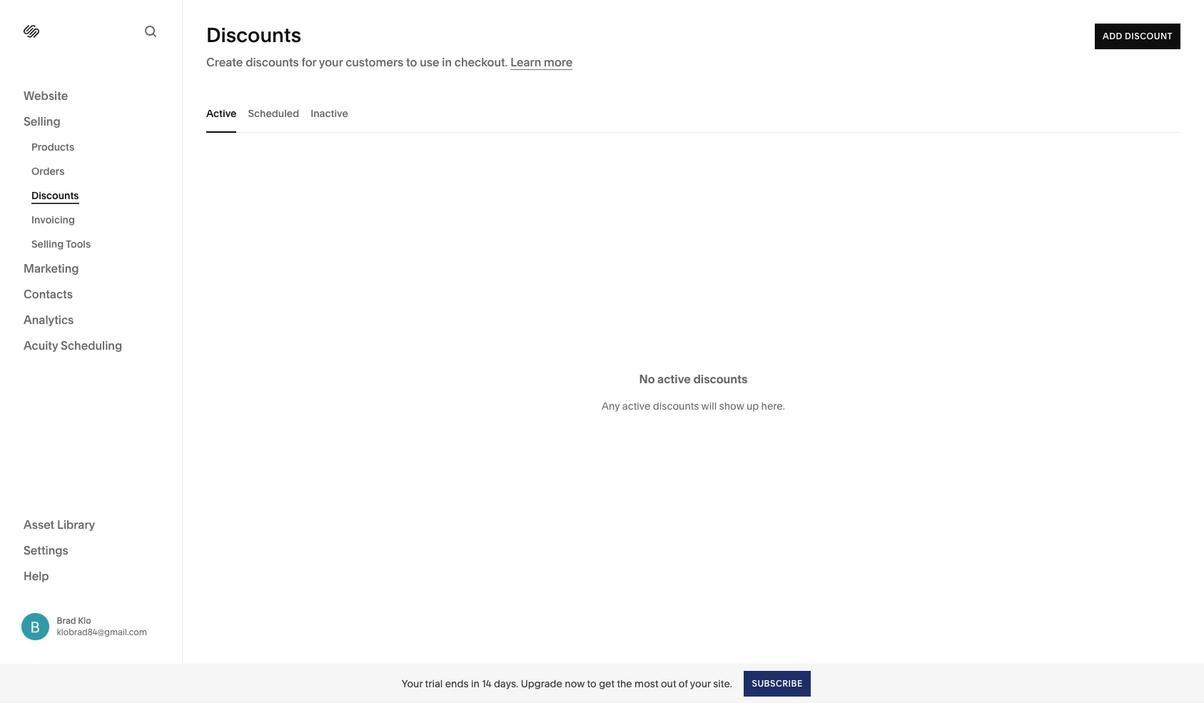 Task type: locate. For each thing, give the bounding box(es) containing it.
selling down website
[[24, 114, 60, 129]]

2 vertical spatial discounts
[[653, 399, 699, 412]]

here.
[[762, 399, 785, 412]]

your
[[402, 677, 423, 690]]

most
[[635, 677, 659, 690]]

now
[[565, 677, 585, 690]]

discounts for any active discounts will show up here.
[[653, 399, 699, 412]]

in
[[442, 55, 452, 69], [471, 677, 480, 690]]

1 vertical spatial your
[[690, 677, 711, 690]]

show
[[719, 399, 744, 412]]

selling for selling tools
[[31, 238, 64, 251]]

analytics
[[24, 313, 74, 327]]

tab list
[[206, 94, 1181, 133]]

site.
[[713, 677, 733, 690]]

contacts link
[[24, 286, 159, 303]]

in right the use
[[442, 55, 452, 69]]

active right any
[[622, 399, 651, 412]]

website link
[[24, 88, 159, 105]]

products
[[31, 141, 74, 154]]

1 vertical spatial in
[[471, 677, 480, 690]]

0 horizontal spatial your
[[319, 55, 343, 69]]

1 vertical spatial discounts
[[31, 189, 79, 202]]

scheduled button
[[248, 94, 299, 133]]

no active discounts
[[639, 372, 748, 386]]

1 horizontal spatial active
[[658, 372, 691, 386]]

ends
[[445, 677, 469, 690]]

your trial ends in 14 days. upgrade now to get the most out of your site.
[[402, 677, 733, 690]]

your right for
[[319, 55, 343, 69]]

discounts
[[246, 55, 299, 69], [694, 372, 748, 386], [653, 399, 699, 412]]

0 horizontal spatial in
[[442, 55, 452, 69]]

acuity scheduling
[[24, 338, 122, 353]]

selling
[[24, 114, 60, 129], [31, 238, 64, 251]]

learn more link
[[511, 55, 573, 70]]

of
[[679, 677, 688, 690]]

0 vertical spatial discounts
[[206, 23, 301, 47]]

orders link
[[31, 159, 166, 183]]

1 vertical spatial selling
[[31, 238, 64, 251]]

14
[[482, 677, 492, 690]]

discounts up show
[[694, 372, 748, 386]]

0 vertical spatial active
[[658, 372, 691, 386]]

in left 14
[[471, 677, 480, 690]]

selling link
[[24, 114, 159, 131]]

out
[[661, 677, 677, 690]]

subscribe
[[752, 678, 803, 689]]

1 vertical spatial discounts
[[694, 372, 748, 386]]

selling up marketing
[[31, 238, 64, 251]]

your
[[319, 55, 343, 69], [690, 677, 711, 690]]

customers
[[346, 55, 404, 69]]

to
[[406, 55, 417, 69], [587, 677, 597, 690]]

1 vertical spatial active
[[622, 399, 651, 412]]

0 horizontal spatial active
[[622, 399, 651, 412]]

asset
[[24, 517, 54, 532]]

tab list containing active
[[206, 94, 1181, 133]]

0 vertical spatial to
[[406, 55, 417, 69]]

inactive button
[[311, 94, 348, 133]]

active for no
[[658, 372, 691, 386]]

to left get
[[587, 677, 597, 690]]

any
[[602, 399, 620, 412]]

discounts up invoicing
[[31, 189, 79, 202]]

0 vertical spatial selling
[[24, 114, 60, 129]]

selling for selling
[[24, 114, 60, 129]]

more
[[544, 55, 573, 69]]

0 horizontal spatial to
[[406, 55, 417, 69]]

scheduled
[[248, 107, 299, 120]]

1 horizontal spatial discounts
[[206, 23, 301, 47]]

1 vertical spatial to
[[587, 677, 597, 690]]

active
[[658, 372, 691, 386], [622, 399, 651, 412]]

scheduling
[[61, 338, 122, 353]]

0 vertical spatial discounts
[[246, 55, 299, 69]]

1 horizontal spatial to
[[587, 677, 597, 690]]

help link
[[24, 568, 49, 584]]

1 horizontal spatial your
[[690, 677, 711, 690]]

klobrad84@gmail.com
[[57, 627, 147, 637]]

active
[[206, 107, 237, 120]]

discounts
[[206, 23, 301, 47], [31, 189, 79, 202]]

discounts down "no active discounts"
[[653, 399, 699, 412]]

selling inside "selling tools" link
[[31, 238, 64, 251]]

asset library link
[[24, 517, 159, 534]]

selling inside selling link
[[24, 114, 60, 129]]

active right the no
[[658, 372, 691, 386]]

0 vertical spatial in
[[442, 55, 452, 69]]

your right of
[[690, 677, 711, 690]]

to left the use
[[406, 55, 417, 69]]

0 vertical spatial your
[[319, 55, 343, 69]]

discounts up create
[[206, 23, 301, 47]]

invoicing link
[[31, 208, 166, 232]]

use
[[420, 55, 439, 69]]

subscribe button
[[744, 671, 811, 696]]

selling tools
[[31, 238, 91, 251]]

discounts left for
[[246, 55, 299, 69]]

orders
[[31, 165, 65, 178]]



Task type: vqa. For each thing, say whether or not it's contained in the screenshot.
Scheduling
yes



Task type: describe. For each thing, give the bounding box(es) containing it.
add discount
[[1103, 31, 1173, 41]]

contacts
[[24, 287, 73, 301]]

create
[[206, 55, 243, 69]]

acuity
[[24, 338, 58, 353]]

active button
[[206, 94, 237, 133]]

create discounts for your customers to use in checkout. learn more
[[206, 55, 573, 69]]

website
[[24, 89, 68, 103]]

asset library
[[24, 517, 95, 532]]

help
[[24, 569, 49, 583]]

settings link
[[24, 542, 159, 559]]

active for any
[[622, 399, 651, 412]]

selling tools link
[[31, 232, 166, 256]]

products link
[[31, 135, 166, 159]]

upgrade
[[521, 677, 563, 690]]

marketing link
[[24, 261, 159, 278]]

invoicing
[[31, 213, 75, 226]]

up
[[747, 399, 759, 412]]

trial
[[425, 677, 443, 690]]

0 horizontal spatial discounts
[[31, 189, 79, 202]]

klo
[[78, 615, 91, 626]]

tools
[[66, 238, 91, 251]]

marketing
[[24, 261, 79, 276]]

discount
[[1125, 31, 1173, 41]]

discounts link
[[31, 183, 166, 208]]

settings
[[24, 543, 68, 557]]

brad
[[57, 615, 76, 626]]

no
[[639, 372, 655, 386]]

add discount button
[[1095, 24, 1181, 49]]

library
[[57, 517, 95, 532]]

1 horizontal spatial in
[[471, 677, 480, 690]]

learn
[[511, 55, 541, 69]]

the
[[617, 677, 632, 690]]

for
[[302, 55, 317, 69]]

any active discounts will show up here.
[[602, 399, 785, 412]]

acuity scheduling link
[[24, 338, 159, 355]]

discounts for no active discounts
[[694, 372, 748, 386]]

add
[[1103, 31, 1123, 41]]

checkout.
[[455, 55, 508, 69]]

analytics link
[[24, 312, 159, 329]]

inactive
[[311, 107, 348, 120]]

will
[[702, 399, 717, 412]]

days.
[[494, 677, 519, 690]]

brad klo klobrad84@gmail.com
[[57, 615, 147, 637]]

get
[[599, 677, 615, 690]]



